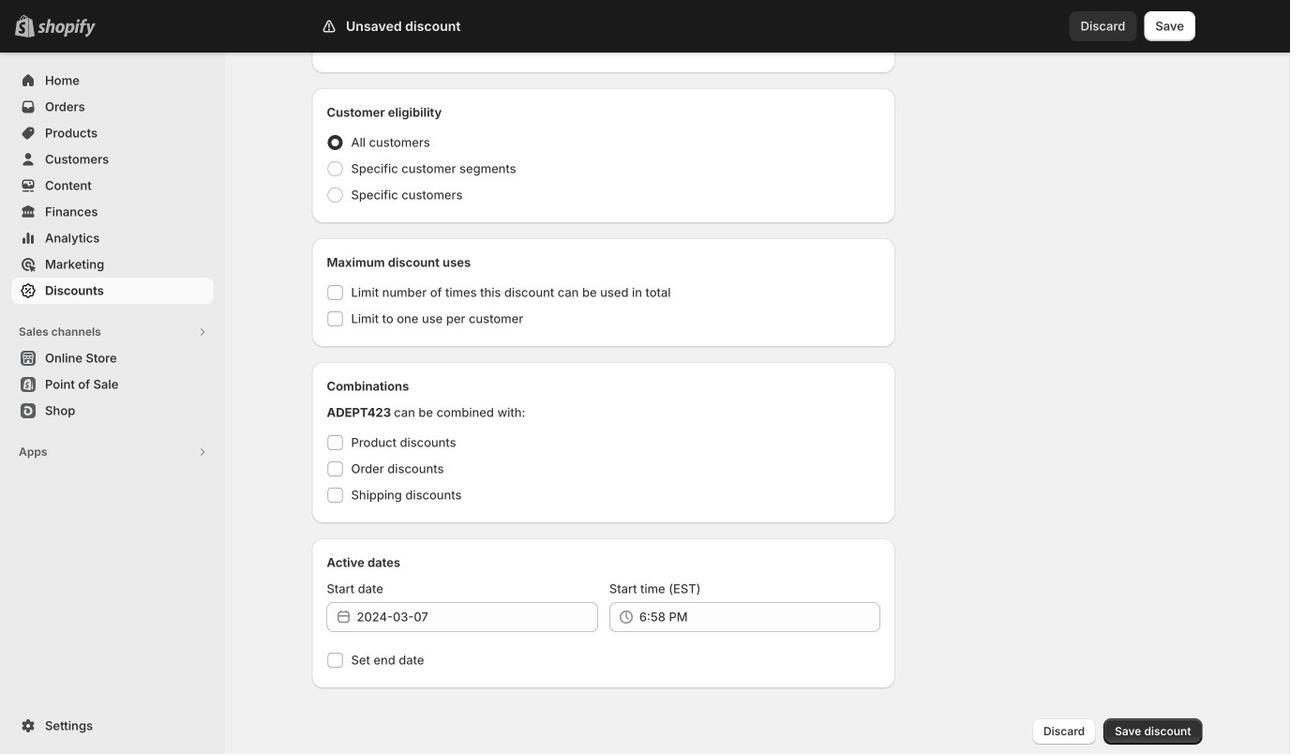 Task type: describe. For each thing, give the bounding box(es) containing it.
shopify image
[[38, 19, 96, 37]]

YYYY-MM-DD text field
[[357, 602, 598, 632]]



Task type: vqa. For each thing, say whether or not it's contained in the screenshot.
status
no



Task type: locate. For each thing, give the bounding box(es) containing it.
Enter time text field
[[640, 602, 881, 632]]



